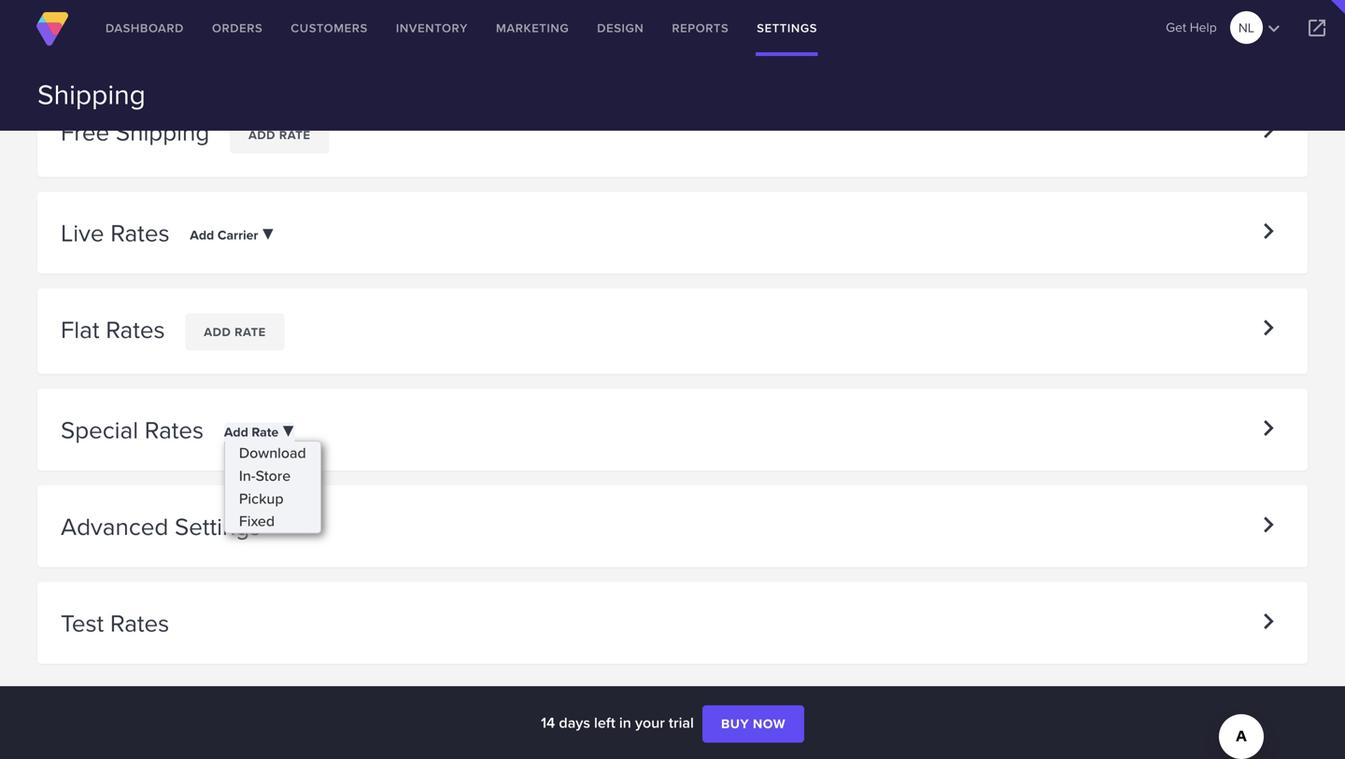 Task type: vqa. For each thing, say whether or not it's contained in the screenshot.
14 days left in your trial on the bottom of page
yes



Task type: describe. For each thing, give the bounding box(es) containing it.
add rate link for flat rates
[[185, 314, 285, 351]]

test
[[61, 606, 104, 641]]

buy now
[[721, 715, 786, 734]]

flat rates
[[61, 312, 171, 347]]

rates for flat rates
[[106, 312, 165, 347]]

get
[[1166, 18, 1187, 36]]

live rates
[[61, 215, 176, 250]]

advanced
[[61, 509, 168, 545]]

1 vertical spatial settings
[[175, 509, 261, 545]]

postal code
[[82, 17, 162, 39]]

days
[[559, 712, 591, 734]]

free shipping
[[61, 115, 216, 150]]

expand_more for advanced settings
[[1253, 509, 1285, 541]]

orders
[[212, 19, 263, 37]]

get help
[[1166, 18, 1217, 36]]

in-store pickup link
[[239, 465, 291, 510]]

nl 
[[1239, 17, 1286, 40]]

 link
[[1290, 0, 1346, 56]]

▼ for add carrier ▼
[[262, 226, 275, 245]]

download link
[[239, 442, 306, 464]]

dashboard
[[106, 19, 184, 37]]

your
[[635, 712, 665, 734]]

shipping right 'free'
[[116, 115, 210, 150]]

add rate link for free shipping
[[230, 116, 329, 154]]

reports
[[672, 19, 729, 37]]

trial
[[669, 712, 694, 734]]

rate for free shipping
[[279, 126, 311, 144]]

advanced settings
[[61, 509, 261, 545]]

download
[[239, 442, 306, 464]]

▼ for add rate ▼ download in-store pickup fixed
[[282, 423, 295, 442]]

14
[[541, 712, 555, 734]]

help
[[1190, 18, 1217, 36]]

buy
[[721, 715, 750, 734]]

add carrier ▼
[[190, 226, 275, 245]]

store
[[256, 465, 291, 487]]

pickup
[[239, 488, 284, 510]]

expand_more for special rates
[[1253, 413, 1285, 445]]

design
[[597, 19, 644, 37]]

add rate ▼ download in-store pickup fixed
[[224, 423, 306, 532]]

1 horizontal spatial settings
[[757, 19, 818, 37]]

14 days left in your trial
[[541, 712, 698, 734]]

fixed link
[[239, 510, 275, 532]]



Task type: locate. For each thing, give the bounding box(es) containing it.
expand_more for free shipping
[[1253, 115, 1285, 146]]

1 expand_more from the top
[[1253, 115, 1285, 146]]

rates right "live"
[[110, 215, 170, 250]]

test rates
[[61, 606, 169, 641]]

0 horizontal spatial ▼
[[262, 226, 275, 245]]

settings
[[757, 19, 818, 37], [175, 509, 261, 545]]

shipping
[[37, 74, 146, 114], [116, 115, 210, 150]]

inventory
[[396, 19, 468, 37]]

left
[[594, 712, 616, 734]]

postal
[[82, 17, 122, 39]]

0 vertical spatial rate
[[279, 126, 311, 144]]

settings down in-
[[175, 509, 261, 545]]

live
[[61, 215, 104, 250]]

1 vertical spatial add rate link
[[185, 314, 285, 351]]

1 horizontal spatial ▼
[[282, 423, 295, 442]]

add rate
[[249, 126, 311, 144], [204, 323, 266, 341]]

dashboard link
[[92, 0, 198, 56]]

rates right the special
[[145, 413, 204, 448]]

code
[[126, 17, 162, 39]]

nl
[[1239, 18, 1255, 37]]

0 vertical spatial add rate link
[[230, 116, 329, 154]]

buy now link
[[703, 706, 805, 744]]

special rates
[[61, 413, 210, 448]]

add rate for flat rates
[[204, 323, 266, 341]]

0 vertical spatial add rate
[[249, 126, 311, 144]]

1 vertical spatial add rate
[[204, 323, 266, 341]]

rates for special rates
[[145, 413, 204, 448]]

in-
[[239, 465, 256, 487]]

customers
[[291, 19, 368, 37]]

0 horizontal spatial settings
[[175, 509, 261, 545]]

2 expand_more from the top
[[1253, 215, 1285, 247]]

rate
[[279, 126, 311, 144], [235, 323, 266, 341], [252, 423, 279, 442]]

fixed
[[239, 510, 275, 532]]

add rate for free shipping
[[249, 126, 311, 144]]

5 expand_more from the top
[[1253, 509, 1285, 541]]

expand_more for live rates
[[1253, 215, 1285, 247]]

expand_more
[[1253, 115, 1285, 146], [1253, 215, 1285, 247], [1253, 312, 1285, 344], [1253, 413, 1285, 445], [1253, 509, 1285, 541], [1253, 606, 1285, 638]]

▼
[[262, 226, 275, 245], [282, 423, 295, 442]]

▼ up the store
[[282, 423, 295, 442]]

free
[[61, 115, 109, 150]]

marketing
[[496, 19, 569, 37]]

0 vertical spatial ▼
[[262, 226, 275, 245]]

▼ inside add rate ▼ download in-store pickup fixed
[[282, 423, 295, 442]]


[[1307, 17, 1329, 39]]

add inside add rate ▼ download in-store pickup fixed
[[224, 423, 248, 442]]

1 vertical spatial ▼
[[282, 423, 295, 442]]

Postal Code text field
[[165, 8, 259, 48]]

add
[[249, 126, 276, 144], [190, 226, 214, 245], [204, 323, 231, 341], [224, 423, 248, 442]]

rate inside add rate ▼ download in-store pickup fixed
[[252, 423, 279, 442]]

expand_more for test rates
[[1253, 606, 1285, 638]]

1 vertical spatial rate
[[235, 323, 266, 341]]

rates
[[110, 215, 170, 250], [106, 312, 165, 347], [145, 413, 204, 448], [110, 606, 169, 641]]

rates right the flat
[[106, 312, 165, 347]]

shipping up 'free'
[[37, 74, 146, 114]]

in
[[620, 712, 632, 734]]

special
[[61, 413, 138, 448]]

0 vertical spatial settings
[[757, 19, 818, 37]]

carrier
[[218, 226, 258, 245]]

settings right reports
[[757, 19, 818, 37]]

2 vertical spatial rate
[[252, 423, 279, 442]]


[[1263, 17, 1286, 40]]

flat
[[61, 312, 100, 347]]

rates for test rates
[[110, 606, 169, 641]]

rate for flat rates
[[235, 323, 266, 341]]

4 expand_more from the top
[[1253, 413, 1285, 445]]

6 expand_more from the top
[[1253, 606, 1285, 638]]

add rate link
[[230, 116, 329, 154], [185, 314, 285, 351]]

3 expand_more from the top
[[1253, 312, 1285, 344]]

rates right test at the bottom left
[[110, 606, 169, 641]]

rates for live rates
[[110, 215, 170, 250]]

▼ right carrier
[[262, 226, 275, 245]]

expand_more for flat rates
[[1253, 312, 1285, 344]]

now
[[753, 715, 786, 734]]



